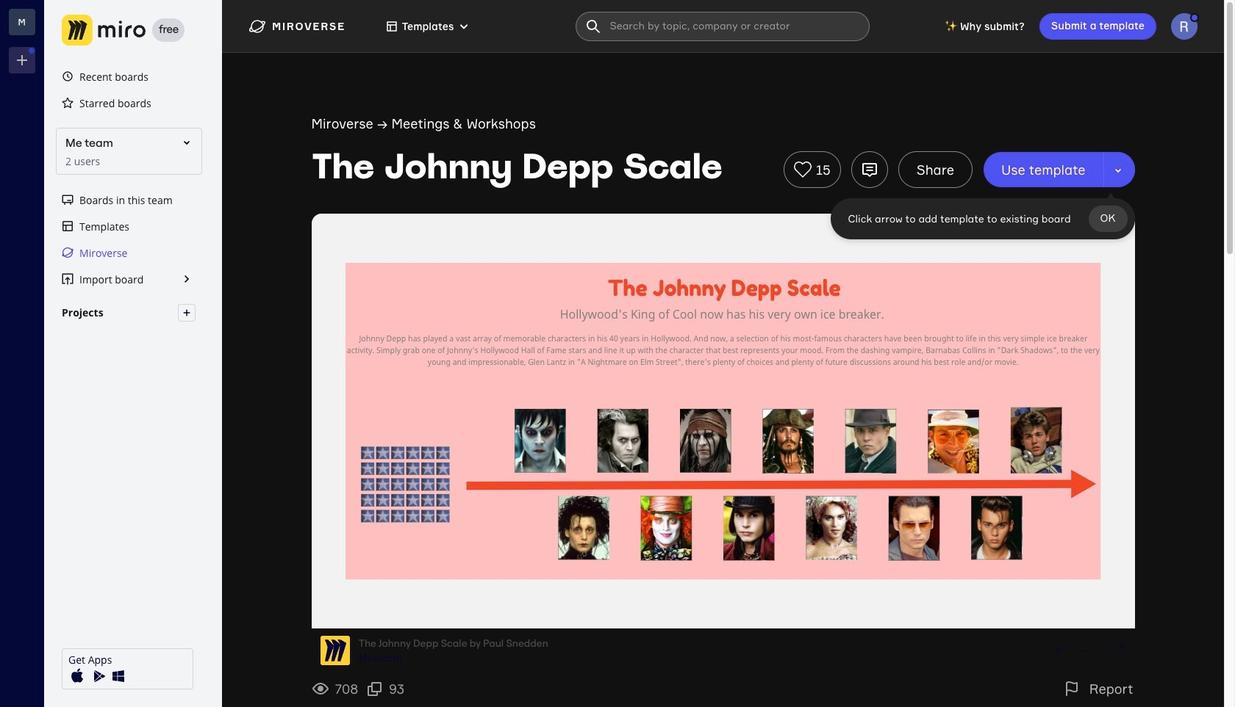 Task type: describe. For each thing, give the bounding box(es) containing it.
switch to me team image
[[9, 9, 35, 35]]

2 spagx image from the top
[[62, 194, 74, 206]]

spagx image inside current team section region
[[62, 273, 74, 285]]

2 vertical spatial spagx image
[[182, 309, 191, 318]]

0 vertical spatial spagx image
[[62, 97, 74, 109]]



Task type: vqa. For each thing, say whether or not it's contained in the screenshot.
Current team section region
yes



Task type: locate. For each thing, give the bounding box(es) containing it.
current team section region
[[53, 187, 204, 293]]

3 spagx image from the top
[[62, 221, 74, 232]]

spagx image
[[62, 97, 74, 109], [62, 273, 74, 285], [182, 309, 191, 318]]

1 vertical spatial spagx image
[[62, 273, 74, 285]]

2 vertical spatial spagx image
[[62, 221, 74, 232]]

0 vertical spatial spagx image
[[62, 71, 74, 82]]

1 vertical spatial spagx image
[[62, 194, 74, 206]]

spagx image
[[62, 71, 74, 82], [62, 194, 74, 206], [62, 221, 74, 232]]

img image
[[62, 15, 146, 46], [68, 668, 86, 686], [89, 668, 107, 686], [110, 668, 127, 686]]

1 spagx image from the top
[[62, 71, 74, 82]]



